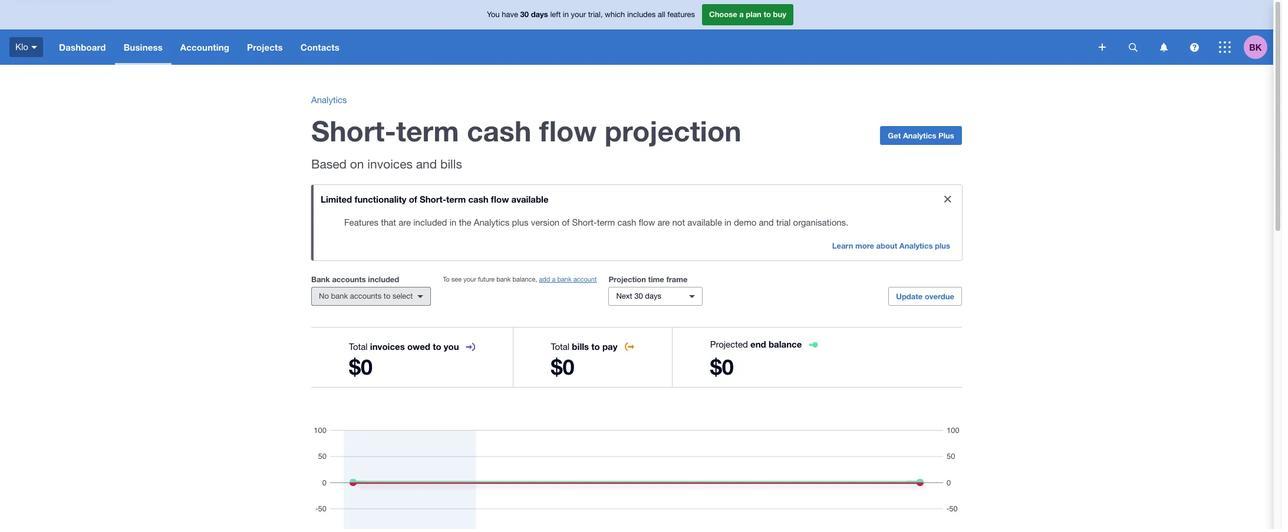 Task type: describe. For each thing, give the bounding box(es) containing it.
1 horizontal spatial flow
[[539, 114, 597, 147]]

bank inside popup button
[[331, 292, 348, 301]]

analytics link
[[311, 95, 347, 105]]

accounts inside popup button
[[350, 292, 381, 301]]

to for total invoices owed to you $0
[[433, 341, 441, 352]]

buy
[[773, 10, 786, 19]]

$0 inside 'total bills to pay $0'
[[551, 354, 574, 380]]

total for you
[[349, 342, 368, 352]]

1 horizontal spatial plus
[[935, 241, 950, 251]]

0 vertical spatial invoices
[[367, 157, 413, 171]]

$0 inside total invoices owed to you $0
[[349, 354, 373, 380]]

to inside 'total bills to pay $0'
[[591, 341, 600, 352]]

0 horizontal spatial plus
[[512, 218, 528, 228]]

limited
[[321, 194, 352, 205]]

to for no bank accounts to select
[[384, 292, 390, 301]]

plan
[[746, 10, 761, 19]]

2 vertical spatial term
[[597, 218, 615, 228]]

update overdue button
[[888, 287, 962, 306]]

analytics inside button
[[903, 131, 936, 140]]

business button
[[115, 29, 171, 65]]

learn more about analytics plus
[[832, 241, 950, 251]]

all
[[658, 10, 665, 19]]

navigation containing dashboard
[[50, 29, 1090, 65]]

close image
[[936, 187, 960, 211]]

the
[[459, 218, 471, 228]]

next
[[616, 292, 632, 301]]

functionality
[[355, 194, 406, 205]]

2 horizontal spatial flow
[[639, 218, 655, 228]]

which
[[605, 10, 625, 19]]

total invoices owed to you $0
[[349, 341, 459, 380]]

0 horizontal spatial available
[[511, 194, 548, 205]]

total for $0
[[551, 342, 569, 352]]

projected end balance
[[710, 339, 802, 350]]

your inside you have 30 days left in your trial, which includes all features
[[571, 10, 586, 19]]

0 vertical spatial bills
[[440, 157, 462, 171]]

you
[[444, 341, 459, 352]]

get
[[888, 131, 901, 140]]

to see your future bank balance, add a bank account
[[443, 276, 597, 283]]

time
[[648, 275, 664, 284]]

about
[[876, 241, 897, 251]]

no
[[319, 292, 329, 301]]

select
[[393, 292, 413, 301]]

choose a plan to buy
[[709, 10, 786, 19]]

future
[[478, 276, 495, 283]]

features that are included in the analytics plus version of short-term cash flow are not available in demo and trial organisations.
[[344, 218, 848, 228]]

update
[[896, 292, 923, 301]]

update overdue
[[896, 292, 954, 301]]

short-term cash flow projection
[[311, 114, 741, 147]]

total bills to pay $0
[[551, 341, 617, 380]]

demo
[[734, 218, 756, 228]]

see
[[451, 276, 462, 283]]

no bank accounts to select
[[319, 292, 413, 301]]

trial
[[776, 218, 791, 228]]

features
[[667, 10, 695, 19]]

overdue
[[925, 292, 954, 301]]

and inside limited functionality of short-term cash flow available status
[[759, 218, 774, 228]]

not
[[672, 218, 685, 228]]

based on invoices and bills
[[311, 157, 462, 171]]

1 vertical spatial included
[[368, 275, 399, 284]]

bk button
[[1244, 29, 1273, 65]]

1 vertical spatial of
[[562, 218, 570, 228]]

add
[[539, 276, 550, 283]]

analytics right the
[[474, 218, 509, 228]]

2 vertical spatial cash
[[617, 218, 636, 228]]

balance,
[[513, 276, 537, 283]]

features
[[344, 218, 378, 228]]

owed
[[407, 341, 430, 352]]

banner containing bk
[[0, 0, 1273, 65]]

projects
[[247, 42, 283, 52]]

bills inside 'total bills to pay $0'
[[572, 341, 589, 352]]

frame
[[666, 275, 688, 284]]

learn
[[832, 241, 853, 251]]

based
[[311, 157, 347, 171]]

0 vertical spatial of
[[409, 194, 417, 205]]

svg image inside klo popup button
[[31, 46, 37, 49]]

projection time frame
[[609, 275, 688, 284]]

analytics down contacts dropdown button
[[311, 95, 347, 105]]

1 vertical spatial a
[[552, 276, 555, 283]]

balance
[[769, 339, 802, 350]]

left
[[550, 10, 561, 19]]

add a bank account link
[[539, 276, 597, 283]]

plus
[[938, 131, 954, 140]]

learn more about analytics plus link
[[825, 237, 957, 256]]



Task type: locate. For each thing, give the bounding box(es) containing it.
days inside next 30 days popup button
[[645, 292, 661, 301]]

1 vertical spatial 30
[[634, 292, 643, 301]]

get analytics plus
[[888, 131, 954, 140]]

1 horizontal spatial 30
[[634, 292, 643, 301]]

1 horizontal spatial $0
[[551, 354, 574, 380]]

0 horizontal spatial total
[[349, 342, 368, 352]]

included down limited functionality of short-term cash flow available
[[413, 218, 447, 228]]

0 horizontal spatial of
[[409, 194, 417, 205]]

1 horizontal spatial your
[[571, 10, 586, 19]]

plus left version
[[512, 218, 528, 228]]

end
[[750, 339, 766, 350]]

30 right the next
[[634, 292, 643, 301]]

have
[[502, 10, 518, 19]]

to left the you
[[433, 341, 441, 352]]

navigation
[[50, 29, 1090, 65]]

2 horizontal spatial short-
[[572, 218, 597, 228]]

and up limited functionality of short-term cash flow available
[[416, 157, 437, 171]]

1 horizontal spatial in
[[563, 10, 569, 19]]

invoices
[[367, 157, 413, 171], [370, 341, 405, 352]]

invoices right on
[[367, 157, 413, 171]]

of
[[409, 194, 417, 205], [562, 218, 570, 228]]

$0
[[349, 354, 373, 380], [551, 354, 574, 380], [710, 354, 734, 380]]

business
[[124, 42, 163, 52]]

1 horizontal spatial a
[[739, 10, 744, 19]]

get analytics plus button
[[880, 126, 962, 145]]

0 horizontal spatial bills
[[440, 157, 462, 171]]

bank
[[496, 276, 511, 283], [557, 276, 572, 283], [331, 292, 348, 301]]

are
[[399, 218, 411, 228], [657, 218, 670, 228]]

0 vertical spatial plus
[[512, 218, 528, 228]]

0 vertical spatial a
[[739, 10, 744, 19]]

more
[[855, 241, 874, 251]]

1 vertical spatial your
[[463, 276, 476, 283]]

0 vertical spatial available
[[511, 194, 548, 205]]

invoices inside total invoices owed to you $0
[[370, 341, 405, 352]]

bank right 'no'
[[331, 292, 348, 301]]

to for choose a plan to buy
[[764, 10, 771, 19]]

plus down close image
[[935, 241, 950, 251]]

0 horizontal spatial are
[[399, 218, 411, 228]]

your left trial,
[[571, 10, 586, 19]]

cash
[[467, 114, 531, 147], [468, 194, 488, 205], [617, 218, 636, 228]]

to inside no bank accounts to select popup button
[[384, 292, 390, 301]]

1 horizontal spatial days
[[645, 292, 661, 301]]

1 are from the left
[[399, 218, 411, 228]]

0 vertical spatial short-
[[311, 114, 396, 147]]

to
[[443, 276, 450, 283]]

included
[[413, 218, 447, 228], [368, 275, 399, 284]]

3 $0 from the left
[[710, 354, 734, 380]]

0 vertical spatial flow
[[539, 114, 597, 147]]

0 horizontal spatial included
[[368, 275, 399, 284]]

1 horizontal spatial are
[[657, 218, 670, 228]]

projection
[[609, 275, 646, 284]]

analytics right 'about'
[[899, 241, 933, 251]]

1 vertical spatial available
[[687, 218, 722, 228]]

2 $0 from the left
[[551, 354, 574, 380]]

dashboard
[[59, 42, 106, 52]]

to left pay
[[591, 341, 600, 352]]

30
[[520, 10, 529, 19], [634, 292, 643, 301]]

1 horizontal spatial and
[[759, 218, 774, 228]]

in left the
[[450, 218, 456, 228]]

0 horizontal spatial a
[[552, 276, 555, 283]]

30 inside popup button
[[634, 292, 643, 301]]

of right version
[[562, 218, 570, 228]]

and left trial
[[759, 218, 774, 228]]

1 total from the left
[[349, 342, 368, 352]]

includes
[[627, 10, 656, 19]]

your
[[571, 10, 586, 19], [463, 276, 476, 283]]

2 vertical spatial flow
[[639, 218, 655, 228]]

accounting
[[180, 42, 229, 52]]

0 vertical spatial days
[[531, 10, 548, 19]]

0 vertical spatial term
[[396, 114, 459, 147]]

0 horizontal spatial short-
[[311, 114, 396, 147]]

total inside total invoices owed to you $0
[[349, 342, 368, 352]]

days left left
[[531, 10, 548, 19]]

0 horizontal spatial in
[[450, 218, 456, 228]]

bills left pay
[[572, 341, 589, 352]]

accounting button
[[171, 29, 238, 65]]

are left not
[[657, 218, 670, 228]]

a left plan
[[739, 10, 744, 19]]

short-
[[311, 114, 396, 147], [420, 194, 446, 205], [572, 218, 597, 228]]

pay
[[602, 341, 617, 352]]

invoices left owed
[[370, 341, 405, 352]]

total left pay
[[551, 342, 569, 352]]

1 vertical spatial flow
[[491, 194, 509, 205]]

1 horizontal spatial bills
[[572, 341, 589, 352]]

to inside total invoices owed to you $0
[[433, 341, 441, 352]]

plus
[[512, 218, 528, 228], [935, 241, 950, 251]]

bills up limited functionality of short-term cash flow available
[[440, 157, 462, 171]]

limited functionality of short-term cash flow available status
[[311, 185, 962, 261]]

available
[[511, 194, 548, 205], [687, 218, 722, 228]]

no bank accounts to select button
[[311, 287, 431, 306]]

accounts
[[332, 275, 366, 284], [350, 292, 381, 301]]

short- up on
[[311, 114, 396, 147]]

choose
[[709, 10, 737, 19]]

2 are from the left
[[657, 218, 670, 228]]

available up version
[[511, 194, 548, 205]]

flow
[[539, 114, 597, 147], [491, 194, 509, 205], [639, 218, 655, 228]]

dashboard link
[[50, 29, 115, 65]]

1 horizontal spatial bank
[[496, 276, 511, 283]]

short- right version
[[572, 218, 597, 228]]

1 vertical spatial term
[[446, 194, 466, 205]]

0 horizontal spatial and
[[416, 157, 437, 171]]

1 horizontal spatial of
[[562, 218, 570, 228]]

1 horizontal spatial available
[[687, 218, 722, 228]]

0 horizontal spatial 30
[[520, 10, 529, 19]]

1 $0 from the left
[[349, 354, 373, 380]]

contacts button
[[292, 29, 348, 65]]

0 horizontal spatial your
[[463, 276, 476, 283]]

analytics right get
[[903, 131, 936, 140]]

2 horizontal spatial in
[[724, 218, 731, 228]]

bank right future
[[496, 276, 511, 283]]

on
[[350, 157, 364, 171]]

1 vertical spatial short-
[[420, 194, 446, 205]]

projected
[[710, 340, 748, 350]]

included up no bank accounts to select popup button
[[368, 275, 399, 284]]

account
[[573, 276, 597, 283]]

organisations.
[[793, 218, 848, 228]]

0 vertical spatial included
[[413, 218, 447, 228]]

next 30 days
[[616, 292, 661, 301]]

1 vertical spatial invoices
[[370, 341, 405, 352]]

1 vertical spatial bills
[[572, 341, 589, 352]]

2 total from the left
[[551, 342, 569, 352]]

that
[[381, 218, 396, 228]]

analytics
[[311, 95, 347, 105], [903, 131, 936, 140], [474, 218, 509, 228], [899, 241, 933, 251]]

total down no bank accounts to select
[[349, 342, 368, 352]]

in left demo
[[724, 218, 731, 228]]

1 horizontal spatial total
[[551, 342, 569, 352]]

version
[[531, 218, 559, 228]]

1 horizontal spatial included
[[413, 218, 447, 228]]

0 horizontal spatial bank
[[331, 292, 348, 301]]

available right not
[[687, 218, 722, 228]]

total
[[349, 342, 368, 352], [551, 342, 569, 352]]

2 horizontal spatial bank
[[557, 276, 572, 283]]

bk
[[1249, 42, 1262, 52]]

accounts down bank accounts included
[[350, 292, 381, 301]]

projection
[[605, 114, 741, 147]]

0 vertical spatial and
[[416, 157, 437, 171]]

limited functionality of short-term cash flow available
[[321, 194, 548, 205]]

are right that
[[399, 218, 411, 228]]

1 vertical spatial plus
[[935, 241, 950, 251]]

bank accounts included
[[311, 275, 399, 284]]

next 30 days button
[[609, 287, 703, 306]]

to left buy
[[764, 10, 771, 19]]

0 horizontal spatial $0
[[349, 354, 373, 380]]

banner
[[0, 0, 1273, 65]]

contacts
[[300, 42, 339, 52]]

short- right functionality
[[420, 194, 446, 205]]

in right left
[[563, 10, 569, 19]]

svg image
[[1219, 41, 1231, 53], [1128, 43, 1137, 52], [1160, 43, 1167, 52], [1190, 43, 1199, 52], [1099, 44, 1106, 51], [31, 46, 37, 49]]

1 vertical spatial days
[[645, 292, 661, 301]]

you
[[487, 10, 500, 19]]

30 right the have
[[520, 10, 529, 19]]

to
[[764, 10, 771, 19], [384, 292, 390, 301], [433, 341, 441, 352], [591, 341, 600, 352]]

included inside limited functionality of short-term cash flow available status
[[413, 218, 447, 228]]

1 horizontal spatial short-
[[420, 194, 446, 205]]

trial,
[[588, 10, 603, 19]]

in inside you have 30 days left in your trial, which includes all features
[[563, 10, 569, 19]]

your right see
[[463, 276, 476, 283]]

in
[[563, 10, 569, 19], [450, 218, 456, 228], [724, 218, 731, 228]]

0 vertical spatial accounts
[[332, 275, 366, 284]]

to left select
[[384, 292, 390, 301]]

you have 30 days left in your trial, which includes all features
[[487, 10, 695, 19]]

1 vertical spatial accounts
[[350, 292, 381, 301]]

klo button
[[0, 29, 50, 65]]

a
[[739, 10, 744, 19], [552, 276, 555, 283]]

bank
[[311, 275, 330, 284]]

2 horizontal spatial $0
[[710, 354, 734, 380]]

days down time on the bottom
[[645, 292, 661, 301]]

a right add
[[552, 276, 555, 283]]

0 horizontal spatial flow
[[491, 194, 509, 205]]

1 vertical spatial and
[[759, 218, 774, 228]]

of right functionality
[[409, 194, 417, 205]]

1 vertical spatial cash
[[468, 194, 488, 205]]

0 vertical spatial your
[[571, 10, 586, 19]]

term
[[396, 114, 459, 147], [446, 194, 466, 205], [597, 218, 615, 228]]

0 horizontal spatial days
[[531, 10, 548, 19]]

0 vertical spatial 30
[[520, 10, 529, 19]]

accounts up no bank accounts to select
[[332, 275, 366, 284]]

klo
[[15, 42, 28, 52]]

2 vertical spatial short-
[[572, 218, 597, 228]]

total inside 'total bills to pay $0'
[[551, 342, 569, 352]]

0 vertical spatial cash
[[467, 114, 531, 147]]

bank right add
[[557, 276, 572, 283]]

projects button
[[238, 29, 292, 65]]



Task type: vqa. For each thing, say whether or not it's contained in the screenshot.
have
yes



